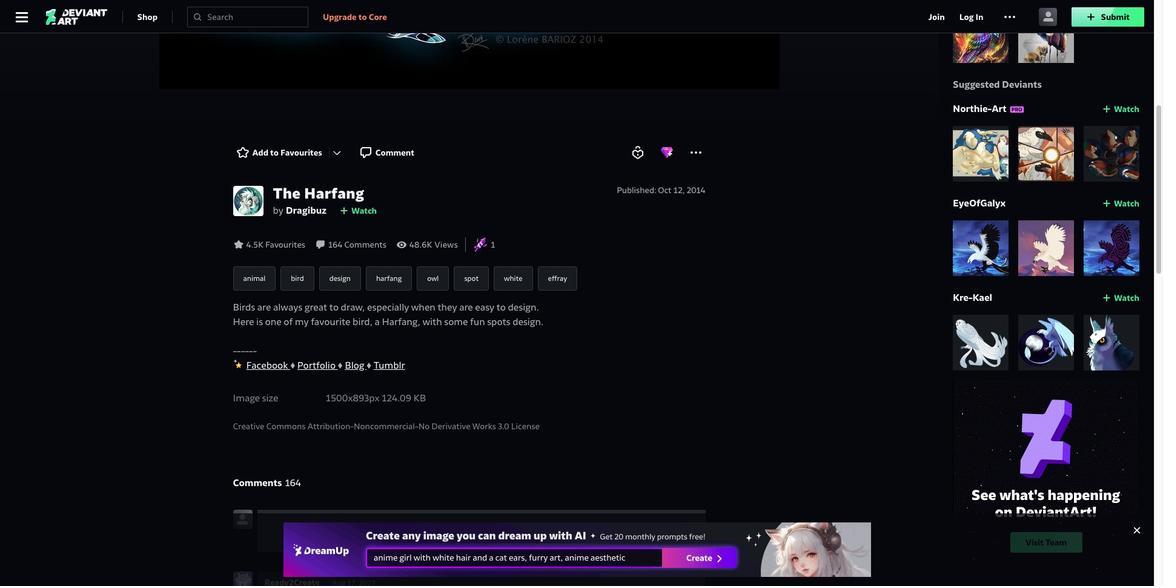 Task type: describe. For each thing, give the bounding box(es) containing it.
0 horizontal spatial log
[[609, 525, 626, 537]]

0 horizontal spatial 164
[[285, 477, 301, 489]]

submit button
[[1072, 7, 1144, 26]]

harfang
[[376, 274, 402, 283]]

to up "favourite"
[[329, 302, 339, 313]]

already
[[523, 525, 558, 537]]

comment
[[375, 147, 414, 158]]

size
[[262, 393, 278, 404]]

in inside banner
[[976, 11, 984, 22]]

published:
[[617, 185, 657, 196]]

join link
[[928, 9, 945, 24]]

add
[[432, 525, 449, 537]]

owl
[[427, 274, 439, 283]]

my
[[295, 316, 309, 328]]

anarion ap sheet image
[[1084, 126, 1140, 182]]

october 12, 2014 at 2:58 pm cdt element
[[658, 184, 705, 196]]

upgrade to core
[[323, 11, 387, 22]]

ready2create's avatar image
[[233, 572, 252, 586]]

deviants
[[1002, 79, 1042, 90]]

spot link
[[454, 267, 489, 291]]

derivative
[[432, 421, 470, 432]]

a inside birds are always great to draw, especially when they are easy to design. here is one of my favourite bird, a harfang, with some fun spots design.
[[375, 316, 380, 328]]

attribution-
[[307, 421, 354, 432]]

watch button down harfang
[[339, 204, 377, 218]]

blog link
[[345, 360, 367, 371]]

community
[[365, 525, 418, 537]]

deviant?
[[568, 525, 606, 537]]

august 17, 2023 at 5:27 pm cdt element
[[332, 577, 376, 586]]

to left core
[[358, 11, 367, 22]]

1500x893px
[[326, 393, 379, 404]]

0 vertical spatial 164
[[328, 239, 342, 250]]

commons
[[266, 421, 306, 432]]

always
[[273, 302, 302, 313]]

0 horizontal spatial comments
[[233, 477, 282, 489]]

lucca 9815 image
[[1018, 315, 1074, 371]]

dragibuz's avatar image
[[233, 186, 263, 216]]

add to favourites
[[252, 147, 322, 158]]

join the community link
[[325, 525, 418, 537]]

great
[[305, 302, 327, 313]]

banner containing shop
[[0, 0, 1154, 33]]

filigree 11656 image
[[1084, 221, 1140, 276]]

4 - from the left
[[245, 345, 249, 357]]

bird,
[[353, 316, 373, 328]]

log in link inside banner
[[959, 9, 984, 24]]

dreams of the owl spirit image
[[953, 7, 1009, 63]]

they
[[438, 302, 457, 313]]

0 horizontal spatial in
[[628, 525, 637, 537]]

kb
[[413, 393, 426, 404]]

------
[[233, 345, 257, 357]]

suggested deviants
[[953, 79, 1042, 90]]

12,
[[673, 185, 685, 196]]

bird link
[[281, 267, 314, 291]]

add to favourites button
[[233, 143, 325, 162]]

join the community to add your comment. already a deviant? log in
[[325, 525, 637, 537]]

4.5k
[[246, 239, 263, 250]]

some
[[444, 316, 468, 328]]

2014
[[687, 185, 705, 196]]

by dragibuz
[[273, 205, 327, 216]]

of
[[284, 316, 293, 328]]

facebook
[[246, 360, 288, 371]]

4.5k favourites
[[246, 239, 305, 250]]

crowned crane image
[[1018, 7, 1074, 63]]

upgrade to core link
[[323, 9, 387, 24]]

1 vertical spatial log in link
[[609, 525, 637, 537]]

watch button up anarion ap sheet 'image'
[[1102, 102, 1140, 116]]

shop link
[[137, 7, 158, 26]]

the
[[273, 184, 301, 203]]

6 - from the left
[[253, 345, 257, 357]]

kanagawa image
[[1084, 315, 1140, 371]]

harfang
[[304, 184, 364, 203]]

with
[[422, 316, 442, 328]]

1500x893px 124.09 kb
[[326, 393, 426, 404]]

comments 164
[[233, 477, 301, 489]]

0 vertical spatial design.
[[508, 302, 539, 313]]

the harfang
[[273, 184, 364, 203]]

to left add
[[420, 525, 430, 537]]

portfolio link
[[297, 360, 338, 371]]

here
[[233, 316, 254, 328]]

favourite
[[311, 316, 351, 328]]

your
[[452, 525, 472, 537]]

suggested
[[953, 79, 1000, 90]]

164 comments
[[328, 239, 386, 250]]

white link
[[494, 267, 533, 291]]

white
[[504, 274, 523, 283]]

watch for watch button on top of kanagawa image at the bottom right of page
[[1114, 293, 1140, 304]]

one
[[265, 316, 282, 328]]

to inside button
[[270, 147, 279, 158]]

especially
[[367, 302, 409, 313]]

comment button
[[356, 143, 417, 162]]



Task type: locate. For each thing, give the bounding box(es) containing it.
3.0
[[498, 421, 509, 432]]

to right add
[[270, 147, 279, 158]]

effray
[[548, 274, 567, 283]]

join for join the community to add your comment. already a deviant? log in
[[325, 525, 345, 537]]

a right already
[[561, 525, 566, 537]]

watch button up kanagawa image at the bottom right of page
[[1102, 291, 1140, 305]]

in right join link
[[976, 11, 984, 22]]

license
[[511, 421, 540, 432]]

1 button
[[491, 239, 495, 251]]

favourites right add
[[281, 147, 322, 158]]

1 vertical spatial 164
[[285, 477, 301, 489]]

join left log in
[[928, 11, 945, 22]]

design. up spots
[[508, 302, 539, 313]]

watch for watch button under harfang
[[351, 205, 377, 216]]

when
[[411, 302, 436, 313]]

join
[[928, 11, 945, 22], [325, 525, 345, 537]]

1 horizontal spatial ♦
[[338, 360, 343, 371]]

5 - from the left
[[249, 345, 253, 357]]

log right join link
[[959, 11, 974, 22]]

a right the bird,
[[375, 316, 380, 328]]

add
[[252, 147, 268, 158]]

log in link right join link
[[959, 9, 984, 24]]

0 horizontal spatial join
[[325, 525, 345, 537]]

0 vertical spatial a
[[375, 316, 380, 328]]

1 horizontal spatial join
[[928, 11, 945, 22]]

birds
[[233, 302, 255, 313]]

2 are from the left
[[459, 302, 473, 313]]

image size
[[233, 393, 278, 404]]

comments up the harfang
[[344, 239, 386, 250]]

works
[[472, 421, 496, 432]]

1 vertical spatial design.
[[513, 316, 544, 328]]

tumblr
[[374, 360, 405, 371]]

0 horizontal spatial are
[[257, 302, 271, 313]]

views
[[434, 239, 458, 250]]

are
[[257, 302, 271, 313], [459, 302, 473, 313]]

0 vertical spatial in
[[976, 11, 984, 22]]

comments down creative
[[233, 477, 282, 489]]

spots
[[487, 316, 510, 328]]

favourites inside button
[[281, 147, 322, 158]]

48.6k views
[[409, 239, 458, 250]]

are up some
[[459, 302, 473, 313]]

1 - from the left
[[233, 345, 237, 357]]

creative commons attribution-noncommercial-no derivative works 3.0 license
[[233, 421, 540, 432]]

bazel 9736 image
[[1018, 221, 1074, 276]]

animal link
[[233, 267, 276, 291]]

1 vertical spatial log
[[609, 525, 626, 537]]

core pro member image
[[1010, 105, 1025, 113]]

log right deviant?
[[609, 525, 626, 537]]

join for join
[[928, 11, 945, 22]]

no
[[418, 421, 430, 432]]

0 horizontal spatial ♦
[[290, 360, 295, 371]]

in right deviant?
[[628, 525, 637, 537]]

upgrade
[[323, 11, 357, 22]]

1 vertical spatial favourites
[[265, 239, 305, 250]]

0 vertical spatial join
[[928, 11, 945, 22]]

48.6k
[[409, 239, 432, 250]]

tumblr link
[[374, 360, 405, 371]]

1 horizontal spatial log in link
[[959, 9, 984, 24]]

watch down harfang
[[351, 205, 377, 216]]

animal
[[243, 274, 266, 283]]

0 vertical spatial comments
[[344, 239, 386, 250]]

watch button up filigree 11656 image
[[1102, 196, 1140, 211]]

owl link
[[417, 267, 449, 291]]

0 horizontal spatial a
[[375, 316, 380, 328]]

blog
[[345, 360, 364, 371]]

advent stryx 1 image
[[953, 315, 1009, 371]]

1 vertical spatial join
[[325, 525, 345, 537]]

3 ♦ from the left
[[367, 360, 371, 371]]

oct
[[658, 185, 672, 196]]

the
[[347, 525, 363, 537]]

log in link right deviant?
[[609, 525, 637, 537]]

facebook ♦ portfolio ♦ blog ♦ tumblr
[[246, 360, 405, 371]]

watch up anarion ap sheet 'image'
[[1114, 104, 1140, 114]]

0 vertical spatial log
[[959, 11, 974, 22]]

design link
[[319, 267, 361, 291]]

bird
[[291, 274, 304, 283]]

1 horizontal spatial are
[[459, 302, 473, 313]]

harfang,
[[382, 316, 420, 328]]

birb sketches image
[[953, 126, 1009, 182]]

draw,
[[341, 302, 365, 313]]

easy
[[475, 302, 494, 313]]

dragibuz
[[286, 205, 327, 216]]

3 - from the left
[[241, 345, 245, 357]]

1 horizontal spatial comments
[[344, 239, 386, 250]]

watch up kanagawa image at the bottom right of page
[[1114, 293, 1140, 304]]

Search text field
[[207, 11, 303, 23]]

raize 12237 image
[[953, 221, 1009, 276]]

♦ left "portfolio"
[[290, 360, 295, 371]]

dragibuz link
[[286, 204, 330, 218]]

164 up design at the top left of the page
[[328, 239, 342, 250]]

to
[[358, 11, 367, 22], [270, 147, 279, 158], [329, 302, 339, 313], [497, 302, 506, 313], [420, 525, 430, 537]]

1 horizontal spatial in
[[976, 11, 984, 22]]

comments
[[344, 239, 386, 250], [233, 477, 282, 489]]

♦ right blog
[[367, 360, 371, 371]]

164
[[328, 239, 342, 250], [285, 477, 301, 489]]

1 vertical spatial comments
[[233, 477, 282, 489]]

watch for watch button on top of anarion ap sheet 'image'
[[1114, 104, 1140, 114]]

spot
[[464, 274, 479, 283]]

core
[[369, 11, 387, 22]]

design
[[329, 274, 351, 283]]

0 vertical spatial favourites
[[281, 147, 322, 158]]

2 ♦ from the left
[[338, 360, 343, 371]]

watch up filigree 11656 image
[[1114, 198, 1140, 209]]

1 horizontal spatial log
[[959, 11, 974, 22]]

submit
[[1101, 11, 1130, 22]]

1 ♦ from the left
[[290, 360, 295, 371]]

1 horizontal spatial a
[[561, 525, 566, 537]]

+fav image
[[233, 359, 242, 369]]

effray link
[[538, 267, 578, 291]]

164 down commons
[[285, 477, 301, 489]]

comment.
[[474, 525, 521, 537]]

banner
[[0, 0, 1154, 33]]

hype: you got hyped up! (1) image
[[472, 237, 489, 253]]

favourites
[[281, 147, 322, 158], [265, 239, 305, 250]]

log inside "link"
[[959, 11, 974, 22]]

facebook link
[[246, 360, 290, 371]]

award a badge image
[[659, 145, 674, 160]]

124.09
[[382, 393, 411, 404]]

are up the is
[[257, 302, 271, 313]]

join left the
[[325, 525, 345, 537]]

image
[[233, 393, 260, 404]]

design. right spots
[[513, 316, 544, 328]]

to up spots
[[497, 302, 506, 313]]

2 horizontal spatial ♦
[[367, 360, 371, 371]]

the harfang image
[[159, 0, 779, 89]]

noncommercial-
[[354, 421, 418, 432]]

log in link
[[959, 9, 984, 24], [609, 525, 637, 537]]

1 are from the left
[[257, 302, 271, 313]]

2 - from the left
[[237, 345, 241, 357]]

1 vertical spatial in
[[628, 525, 637, 537]]

published: oct 12, 2014
[[617, 185, 705, 196]]

0 vertical spatial log in link
[[959, 9, 984, 24]]

mawhero ap sheet image
[[1018, 126, 1074, 182]]

birds are always great to draw, especially when they are easy to design. here is one of my favourite bird, a harfang, with some fun spots design.
[[233, 302, 544, 328]]

is
[[256, 316, 263, 328]]

1
[[491, 239, 495, 250]]

♦ left blog
[[338, 360, 343, 371]]

1 vertical spatial a
[[561, 525, 566, 537]]

log in
[[959, 11, 984, 22]]

in
[[976, 11, 984, 22], [628, 525, 637, 537]]

creative
[[233, 421, 264, 432]]

creative commons attribution-noncommercial-no derivative works 3.0 license link
[[233, 421, 540, 432]]

favourites right the 4.5k on the left of page
[[265, 239, 305, 250]]

by
[[273, 205, 283, 216]]

♦
[[290, 360, 295, 371], [338, 360, 343, 371], [367, 360, 371, 371]]

harfang link
[[366, 267, 412, 291]]

1 horizontal spatial 164
[[328, 239, 342, 250]]

watch for watch button above filigree 11656 image
[[1114, 198, 1140, 209]]

fun
[[470, 316, 485, 328]]

0 horizontal spatial log in link
[[609, 525, 637, 537]]



Task type: vqa. For each thing, say whether or not it's contained in the screenshot.
All's Pop Culture is good ! image
no



